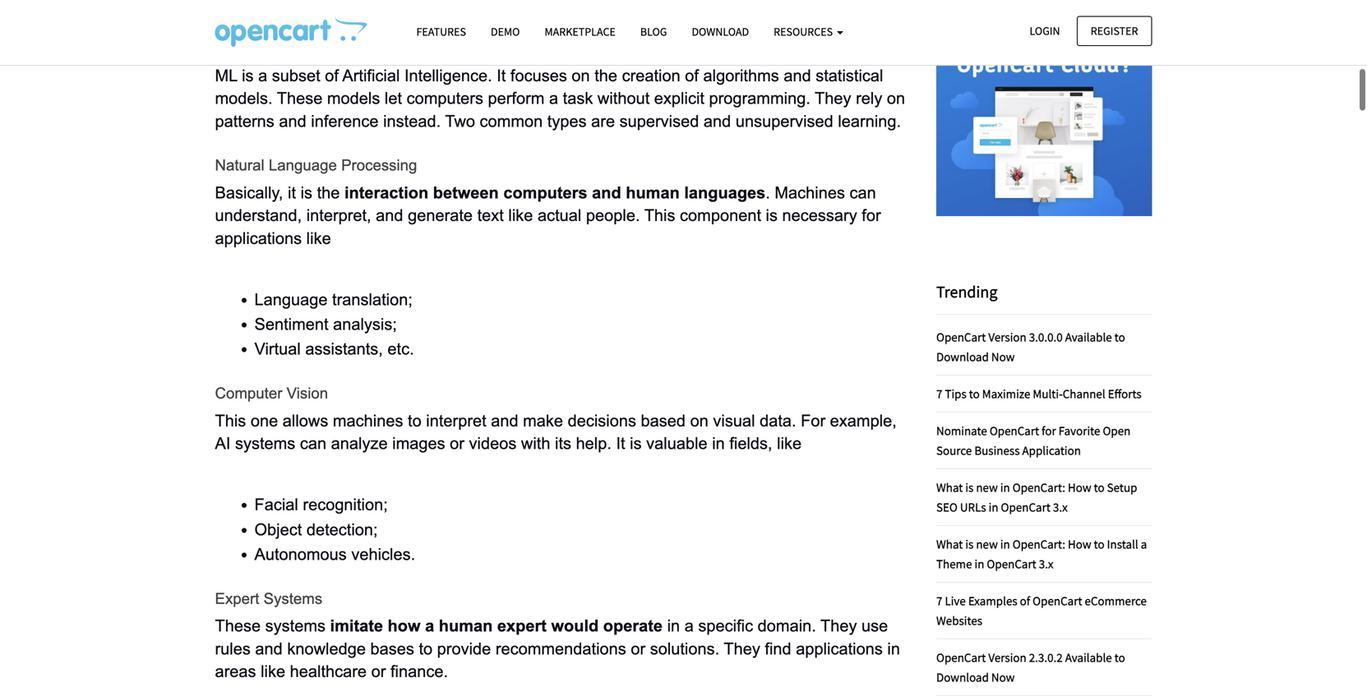 Task type: vqa. For each thing, say whether or not it's contained in the screenshot.
Gateways
no



Task type: describe. For each thing, give the bounding box(es) containing it.
applications inside 'in a specific domain. they use rules and knowledge bases to provide recommendations or solutions. they find applications in areas like healthcare or finance.'
[[796, 640, 883, 658]]

blog link
[[628, 17, 680, 46]]

basically, it is the interaction between computers and human languages
[[215, 184, 766, 202]]

opencart: for theme
[[1013, 536, 1066, 552]]

in right theme
[[975, 556, 985, 572]]

computer vision
[[215, 385, 328, 402]]

nominate opencart for favorite open source business application
[[937, 423, 1131, 458]]

imitate
[[330, 617, 383, 635]]

a inside what is new in opencart: how to install a theme in opencart 3.x
[[1141, 536, 1147, 552]]

demo link
[[479, 17, 532, 46]]

like inside 'in a specific domain. they use rules and knowledge bases to provide recommendations or solutions. they find applications in areas like healthcare or finance.'
[[261, 663, 285, 681]]

opencart: for urls
[[1013, 480, 1066, 495]]

like inside this one allows machines to interpret and make decisions based on visual data. for example, ai systems can analyze images or videos with its help. it is valuable in fields, like
[[777, 435, 802, 453]]

text
[[477, 207, 504, 225]]

resources link
[[762, 17, 856, 46]]

login
[[1030, 23, 1060, 38]]

generate
[[408, 207, 473, 225]]

analysis;
[[333, 315, 397, 333]]

use
[[862, 617, 888, 635]]

one
[[251, 412, 278, 430]]

interaction
[[344, 184, 429, 202]]

it inside ml is a subset of artificial intelligence. it focuses on the creation of algorithms and statistical models. these models let computers perform a task without explicit programming. they rely on patterns and inference instead. two common types are supervised and unsupervised learning.
[[497, 67, 506, 85]]

sentiment
[[254, 315, 329, 333]]

on inside this one allows machines to interpret and make decisions based on visual data. for example, ai systems can analyze images or videos with its help. it is valuable in fields, like
[[690, 412, 709, 430]]

models
[[327, 89, 380, 107]]

in down business
[[1001, 480, 1010, 495]]

download for opencart version 3.0.0.0 available to download now
[[937, 349, 989, 364]]

ecommerce
[[1085, 593, 1147, 609]]

for inside nominate opencart for favorite open source business application
[[1042, 423, 1056, 438]]

provide
[[437, 640, 491, 658]]

task
[[563, 89, 593, 107]]

how
[[388, 617, 421, 635]]

expert
[[215, 590, 259, 607]]

would
[[551, 617, 599, 635]]

1 vertical spatial on
[[887, 89, 905, 107]]

what for what is new in opencart: how to setup seo urls in opencart 3.x
[[937, 480, 963, 495]]

and inside this one allows machines to interpret and make decisions based on visual data. for example, ai systems can analyze images or videos with its help. it is valuable in fields, like
[[491, 412, 518, 430]]

machines
[[333, 412, 403, 430]]

natural
[[215, 157, 264, 174]]

blog
[[640, 24, 667, 39]]

necessary
[[782, 207, 857, 225]]

processing
[[341, 157, 417, 174]]

interpret
[[426, 412, 486, 430]]

vehicles.
[[351, 545, 415, 564]]

opencart version 2.3.0.2 available to download now link
[[937, 650, 1125, 685]]

computers inside ml is a subset of artificial intelligence. it focuses on the creation of algorithms and statistical models. these models let computers perform a task without explicit programming. they rely on patterns and inference instead. two common types are supervised and unsupervised learning.
[[407, 89, 483, 107]]

in a specific domain. they use rules and knowledge bases to provide recommendations or solutions. they find applications in areas like healthcare or finance.
[[215, 617, 905, 681]]

efforts
[[1108, 386, 1142, 401]]

download for opencart version 2.3.0.2 available to download now
[[937, 670, 989, 685]]

this inside the . machines can understand, interpret, and generate text like actual people. this component is necessary for applications like
[[644, 207, 675, 225]]

these systems imitate how a human expert would operate
[[215, 617, 663, 635]]

healthcare
[[290, 663, 367, 681]]

3.0.0.0
[[1029, 329, 1063, 345]]

find
[[765, 640, 792, 658]]

0 vertical spatial download
[[692, 24, 749, 39]]

algorithms
[[703, 67, 779, 85]]

a up models.
[[258, 67, 267, 85]]

ml
[[215, 67, 237, 85]]

to right 'tips'
[[969, 386, 980, 401]]

seo
[[937, 499, 958, 515]]

basically,
[[215, 184, 283, 202]]

autonomous
[[254, 545, 347, 564]]

its
[[555, 435, 571, 453]]

opencart version 3.0.0.0 available to download now link
[[937, 329, 1125, 364]]

7 for 7 live examples of opencart ecommerce websites
[[937, 593, 943, 609]]

decisions
[[568, 412, 636, 430]]

rely
[[856, 89, 883, 107]]

tips
[[945, 386, 967, 401]]

0 horizontal spatial human
[[439, 617, 493, 635]]

0 horizontal spatial these
[[215, 617, 261, 635]]

3.x for setup
[[1053, 499, 1068, 515]]

maximize
[[982, 386, 1031, 401]]

opencart cloud image
[[937, 0, 1152, 216]]

is right it at the top left
[[301, 184, 312, 202]]

inference
[[311, 112, 379, 130]]

login link
[[1016, 16, 1074, 46]]

detection;
[[307, 521, 378, 539]]

1 vertical spatial they
[[821, 617, 857, 635]]

now for 2.3.0.2
[[992, 670, 1015, 685]]

what is new in opencart: how to setup seo urls in opencart 3.x
[[937, 480, 1138, 515]]

source
[[937, 443, 972, 458]]

intelligence.
[[404, 67, 492, 85]]

to inside this one allows machines to interpret and make decisions based on visual data. for example, ai systems can analyze images or videos with its help. it is valuable in fields, like
[[408, 412, 422, 430]]

supervised
[[620, 112, 699, 130]]

allows
[[283, 412, 328, 430]]

systems inside this one allows machines to interpret and make decisions based on visual data. for example, ai systems can analyze images or videos with its help. it is valuable in fields, like
[[235, 435, 295, 453]]

register link
[[1077, 16, 1152, 46]]

languages
[[684, 184, 766, 202]]

it inside this one allows machines to interpret and make decisions based on visual data. for example, ai systems can analyze images or videos with its help. it is valuable in fields, like
[[616, 435, 625, 453]]

business
[[975, 443, 1020, 458]]

a inside 'in a specific domain. they use rules and knowledge bases to provide recommendations or solutions. they find applications in areas like healthcare or finance.'
[[685, 617, 694, 635]]

multi-
[[1033, 386, 1063, 401]]

live
[[945, 593, 966, 609]]

2.3.0.2
[[1029, 650, 1063, 665]]

opencart inside nominate opencart for favorite open source business application
[[990, 423, 1039, 438]]

in up the solutions.
[[667, 617, 680, 635]]

statistical
[[816, 67, 883, 85]]

2 vertical spatial they
[[724, 640, 760, 658]]

1 vertical spatial computers
[[503, 184, 588, 202]]

machines
[[775, 184, 845, 202]]

explicit
[[654, 89, 705, 107]]

patterns
[[215, 112, 274, 130]]

version for 3.0.0.0
[[989, 329, 1027, 345]]

7 tips to maximize multi-channel efforts link
[[937, 386, 1142, 401]]

data.
[[760, 412, 796, 430]]

favorite
[[1059, 423, 1100, 438]]

opencart version 3.0.0.0 available to download now
[[937, 329, 1125, 364]]

this inside this one allows machines to interpret and make decisions based on visual data. for example, ai systems can analyze images or videos with its help. it is valuable in fields, like
[[215, 412, 246, 430]]

open
[[1103, 423, 1131, 438]]

in right urls
[[989, 499, 999, 515]]

learning
[[277, 40, 337, 57]]

make
[[523, 412, 563, 430]]

opencart inside what is new in opencart: how to install a theme in opencart 3.x
[[987, 556, 1037, 572]]

solutions.
[[650, 640, 720, 658]]

1 horizontal spatial human
[[626, 184, 680, 202]]

like right text
[[508, 207, 533, 225]]



Task type: locate. For each thing, give the bounding box(es) containing it.
is inside what is new in opencart: how to install a theme in opencart 3.x
[[966, 536, 974, 552]]

in down what is new in opencart: how to setup seo urls in opencart 3.x
[[1001, 536, 1010, 552]]

0 vertical spatial these
[[277, 89, 323, 107]]

7 tips to maximize multi-channel efforts
[[937, 386, 1142, 401]]

human up people.
[[626, 184, 680, 202]]

1 vertical spatial new
[[976, 536, 998, 552]]

language inside language translation; sentiment analysis; virtual assistants, etc.
[[254, 291, 328, 309]]

3.x up the 7 live examples of opencart ecommerce websites link
[[1039, 556, 1054, 572]]

learning.
[[838, 112, 901, 130]]

2 horizontal spatial of
[[1020, 593, 1030, 609]]

to inside opencart version 3.0.0.0 available to download now
[[1115, 329, 1125, 345]]

0 vertical spatial language
[[269, 157, 337, 174]]

1 horizontal spatial computers
[[503, 184, 588, 202]]

for right necessary
[[862, 207, 881, 225]]

install
[[1107, 536, 1139, 552]]

or down the bases
[[371, 663, 386, 681]]

download link
[[680, 17, 762, 46]]

1 vertical spatial it
[[616, 435, 625, 453]]

2 7 from the top
[[937, 593, 943, 609]]

a right how
[[425, 617, 434, 635]]

version left 2.3.0.2
[[989, 650, 1027, 665]]

1 available from the top
[[1065, 329, 1112, 345]]

1 vertical spatial this
[[215, 412, 246, 430]]

it
[[288, 184, 296, 202]]

people.
[[586, 207, 640, 225]]

what is new in opencart: how to install a theme in opencart 3.x link
[[937, 536, 1147, 572]]

version for 2.3.0.2
[[989, 650, 1027, 665]]

like down data.
[[777, 435, 802, 453]]

. machines can understand, interpret, and generate text like actual people. this component is necessary for applications like
[[215, 184, 886, 247]]

new up urls
[[976, 480, 998, 495]]

of inside 7 live examples of opencart ecommerce websites
[[1020, 593, 1030, 609]]

0 vertical spatial this
[[644, 207, 675, 225]]

0 horizontal spatial the
[[317, 184, 340, 202]]

1 horizontal spatial on
[[690, 412, 709, 430]]

what inside what is new in opencart: how to install a theme in opencart 3.x
[[937, 536, 963, 552]]

7 inside 7 live examples of opencart ecommerce websites
[[937, 593, 943, 609]]

opencart: down application
[[1013, 480, 1066, 495]]

0 horizontal spatial of
[[325, 67, 339, 85]]

can down allows
[[300, 435, 327, 453]]

is right "ml"
[[242, 67, 254, 85]]

of right examples
[[1020, 593, 1030, 609]]

help.
[[576, 435, 612, 453]]

language up sentiment
[[254, 291, 328, 309]]

bases
[[370, 640, 414, 658]]

opencart: down what is new in opencart: how to setup seo urls in opencart 3.x
[[1013, 536, 1066, 552]]

1 horizontal spatial this
[[644, 207, 675, 225]]

1 vertical spatial now
[[992, 670, 1015, 685]]

opencart up what is new in opencart: how to install a theme in opencart 3.x on the right of the page
[[1001, 499, 1051, 515]]

1 horizontal spatial or
[[450, 435, 465, 453]]

0 horizontal spatial this
[[215, 412, 246, 430]]

marketplace link
[[532, 17, 628, 46]]

common
[[480, 112, 543, 130]]

and right rules
[[255, 640, 283, 658]]

is down .
[[766, 207, 778, 225]]

or down interpret
[[450, 435, 465, 453]]

new down urls
[[976, 536, 998, 552]]

2 version from the top
[[989, 650, 1027, 665]]

new for theme
[[976, 536, 998, 552]]

1 vertical spatial or
[[631, 640, 646, 658]]

is up urls
[[966, 480, 974, 495]]

0 vertical spatial systems
[[235, 435, 295, 453]]

1 vertical spatial what
[[937, 536, 963, 552]]

now up maximize
[[992, 349, 1015, 364]]

1 vertical spatial opencart:
[[1013, 536, 1066, 552]]

available right 3.0.0.0 at the right top
[[1065, 329, 1112, 345]]

2 now from the top
[[992, 670, 1015, 685]]

2 vertical spatial on
[[690, 412, 709, 430]]

1 vertical spatial how
[[1068, 536, 1092, 552]]

1 vertical spatial 3.x
[[1039, 556, 1054, 572]]

1 version from the top
[[989, 329, 1027, 345]]

0 horizontal spatial computers
[[407, 89, 483, 107]]

3.x inside what is new in opencart: how to setup seo urls in opencart 3.x
[[1053, 499, 1068, 515]]

like
[[508, 207, 533, 225], [306, 229, 331, 247], [777, 435, 802, 453], [261, 663, 285, 681]]

available
[[1065, 329, 1112, 345], [1065, 650, 1112, 665]]

and down subset
[[279, 112, 306, 130]]

websites
[[937, 613, 983, 628]]

version inside opencart version 3.0.0.0 available to download now
[[989, 329, 1027, 345]]

a right install
[[1141, 536, 1147, 552]]

it right help.
[[616, 435, 625, 453]]

how
[[1068, 480, 1092, 495], [1068, 536, 1092, 552]]

rules
[[215, 640, 251, 658]]

to left install
[[1094, 536, 1105, 552]]

recognition;
[[303, 496, 388, 514]]

a left task
[[549, 89, 558, 107]]

2 new from the top
[[976, 536, 998, 552]]

interpret,
[[306, 207, 371, 225]]

of up models on the left top of page
[[325, 67, 339, 85]]

0 vertical spatial it
[[497, 67, 506, 85]]

available for 3.0.0.0
[[1065, 329, 1112, 345]]

now for 3.0.0.0
[[992, 349, 1015, 364]]

opencart inside opencart version 2.3.0.2 available to download now
[[937, 650, 986, 665]]

marketplace
[[545, 24, 616, 39]]

now down 7 live examples of opencart ecommerce websites
[[992, 670, 1015, 685]]

on up task
[[572, 67, 590, 85]]

2 available from the top
[[1065, 650, 1112, 665]]

how inside what is new in opencart: how to install a theme in opencart 3.x
[[1068, 536, 1092, 552]]

0 vertical spatial 3.x
[[1053, 499, 1068, 515]]

1 horizontal spatial it
[[616, 435, 625, 453]]

computers up actual
[[503, 184, 588, 202]]

1 horizontal spatial the
[[595, 67, 618, 85]]

example,
[[830, 412, 897, 430]]

0 vertical spatial applications
[[215, 229, 302, 247]]

0 vertical spatial the
[[595, 67, 618, 85]]

1 7 from the top
[[937, 386, 943, 401]]

opencart inside what is new in opencart: how to setup seo urls in opencart 3.x
[[1001, 499, 1051, 515]]

translation;
[[332, 291, 413, 309]]

to left setup
[[1094, 480, 1105, 495]]

in down use
[[887, 640, 900, 658]]

version inside opencart version 2.3.0.2 available to download now
[[989, 650, 1027, 665]]

component
[[680, 207, 761, 225]]

is inside this one allows machines to interpret and make decisions based on visual data. for example, ai systems can analyze images or videos with its help. it is valuable in fields, like
[[630, 435, 642, 453]]

to inside 'in a specific domain. they use rules and knowledge bases to provide recommendations or solutions. they find applications in areas like healthcare or finance.'
[[419, 640, 433, 658]]

new inside what is new in opencart: how to setup seo urls in opencart 3.x
[[976, 480, 998, 495]]

3.x for install
[[1039, 556, 1054, 572]]

0 vertical spatial how
[[1068, 480, 1092, 495]]

or inside this one allows machines to interpret and make decisions based on visual data. for example, ai systems can analyze images or videos with its help. it is valuable in fields, like
[[450, 435, 465, 453]]

0 horizontal spatial for
[[862, 207, 881, 225]]

knowledge
[[287, 640, 366, 658]]

what for what is new in opencart: how to install a theme in opencart 3.x
[[937, 536, 963, 552]]

application
[[1022, 443, 1081, 458]]

opencart down trending
[[937, 329, 986, 345]]

7 left 'tips'
[[937, 386, 943, 401]]

is down based
[[630, 435, 642, 453]]

0 vertical spatial computers
[[407, 89, 483, 107]]

how inside what is new in opencart: how to setup seo urls in opencart 3.x
[[1068, 480, 1092, 495]]

0 vertical spatial new
[[976, 480, 998, 495]]

and inside the . machines can understand, interpret, and generate text like actual people. this component is necessary for applications like
[[376, 207, 403, 225]]

machine
[[215, 40, 273, 57]]

instead.
[[383, 112, 441, 130]]

2 what from the top
[[937, 536, 963, 552]]

or down operate
[[631, 640, 646, 658]]

0 vertical spatial human
[[626, 184, 680, 202]]

language translation; sentiment analysis; virtual assistants, etc.
[[254, 291, 414, 358]]

on up valuable
[[690, 412, 709, 430]]

1 vertical spatial systems
[[265, 617, 326, 635]]

and up programming.
[[784, 67, 811, 85]]

finance.
[[391, 663, 448, 681]]

they
[[815, 89, 851, 107], [821, 617, 857, 635], [724, 640, 760, 658]]

the inside ml is a subset of artificial intelligence. it focuses on the creation of algorithms and statistical models. these models let computers perform a task without explicit programming. they rely on patterns and inference instead. two common types are supervised and unsupervised learning.
[[595, 67, 618, 85]]

understand,
[[215, 207, 302, 225]]

now inside opencart version 2.3.0.2 available to download now
[[992, 670, 1015, 685]]

they down specific
[[724, 640, 760, 658]]

and up 'videos'
[[491, 412, 518, 430]]

available inside opencart version 3.0.0.0 available to download now
[[1065, 329, 1112, 345]]

1 vertical spatial applications
[[796, 640, 883, 658]]

0 vertical spatial now
[[992, 349, 1015, 364]]

with
[[521, 435, 550, 453]]

the up interpret,
[[317, 184, 340, 202]]

opencart inside opencart version 3.0.0.0 available to download now
[[937, 329, 986, 345]]

0 vertical spatial or
[[450, 435, 465, 453]]

0 vertical spatial they
[[815, 89, 851, 107]]

1 vertical spatial version
[[989, 650, 1027, 665]]

0 vertical spatial can
[[850, 184, 876, 202]]

to up finance.
[[419, 640, 433, 658]]

to up "efforts"
[[1115, 329, 1125, 345]]

2 how from the top
[[1068, 536, 1092, 552]]

facial recognition; object detection; autonomous vehicles.
[[254, 496, 415, 564]]

2 opencart: from the top
[[1013, 536, 1066, 552]]

ml is a subset of artificial intelligence. it focuses on the creation of algorithms and statistical models. these models let computers perform a task without explicit programming. they rely on patterns and inference instead. two common types are supervised and unsupervised learning.
[[215, 67, 910, 130]]

examples
[[968, 593, 1018, 609]]

1 horizontal spatial of
[[685, 67, 699, 85]]

trending
[[937, 281, 998, 302]]

visual
[[713, 412, 755, 430]]

they inside ml is a subset of artificial intelligence. it focuses on the creation of algorithms and statistical models. these models let computers perform a task without explicit programming. they rely on patterns and inference instead. two common types are supervised and unsupervised learning.
[[815, 89, 851, 107]]

0 horizontal spatial it
[[497, 67, 506, 85]]

of up explicit
[[685, 67, 699, 85]]

to inside what is new in opencart: how to setup seo urls in opencart 3.x
[[1094, 480, 1105, 495]]

0 vertical spatial version
[[989, 329, 1027, 345]]

what inside what is new in opencart: how to setup seo urls in opencart 3.x
[[937, 480, 963, 495]]

these inside ml is a subset of artificial intelligence. it focuses on the creation of algorithms and statistical models. these models let computers perform a task without explicit programming. they rely on patterns and inference instead. two common types are supervised and unsupervised learning.
[[277, 89, 323, 107]]

integrating artificial intelligence in e-commerce operations image
[[215, 17, 367, 47]]

actual
[[538, 207, 582, 225]]

version left 3.0.0.0 at the right top
[[989, 329, 1027, 345]]

urls
[[960, 499, 986, 515]]

human
[[626, 184, 680, 202], [439, 617, 493, 635]]

0 vertical spatial on
[[572, 67, 590, 85]]

theme
[[937, 556, 972, 572]]

images
[[392, 435, 445, 453]]

1 vertical spatial language
[[254, 291, 328, 309]]

can up necessary
[[850, 184, 876, 202]]

opencart: inside what is new in opencart: how to install a theme in opencart 3.x
[[1013, 536, 1066, 552]]

0 vertical spatial 7
[[937, 386, 943, 401]]

0 horizontal spatial on
[[572, 67, 590, 85]]

to up images
[[408, 412, 422, 430]]

and up people.
[[592, 184, 621, 202]]

computer
[[215, 385, 282, 402]]

1 horizontal spatial for
[[1042, 423, 1056, 438]]

1 vertical spatial can
[[300, 435, 327, 453]]

perform
[[488, 89, 545, 107]]

systems down one
[[235, 435, 295, 453]]

and
[[784, 67, 811, 85], [279, 112, 306, 130], [704, 112, 731, 130], [592, 184, 621, 202], [376, 207, 403, 225], [491, 412, 518, 430], [255, 640, 283, 658]]

to down ecommerce
[[1115, 650, 1125, 665]]

1 new from the top
[[976, 480, 998, 495]]

systems down systems on the bottom left
[[265, 617, 326, 635]]

creation
[[622, 67, 681, 85]]

how for setup
[[1068, 480, 1092, 495]]

nominate opencart for favorite open source business application link
[[937, 423, 1131, 458]]

1 now from the top
[[992, 349, 1015, 364]]

opencart inside 7 live examples of opencart ecommerce websites
[[1033, 593, 1082, 609]]

2 vertical spatial download
[[937, 670, 989, 685]]

3.x up the 'what is new in opencart: how to install a theme in opencart 3.x' link
[[1053, 499, 1068, 515]]

download up algorithms on the top right
[[692, 24, 749, 39]]

what up seo
[[937, 480, 963, 495]]

now inside opencart version 3.0.0.0 available to download now
[[992, 349, 1015, 364]]

0 vertical spatial opencart:
[[1013, 480, 1066, 495]]

of
[[325, 67, 339, 85], [685, 67, 699, 85], [1020, 593, 1030, 609]]

is inside the . machines can understand, interpret, and generate text like actual people. this component is necessary for applications like
[[766, 207, 778, 225]]

opencart down websites
[[937, 650, 986, 665]]

1 horizontal spatial can
[[850, 184, 876, 202]]

7 left live
[[937, 593, 943, 609]]

and down explicit
[[704, 112, 731, 130]]

applications down understand,
[[215, 229, 302, 247]]

0 vertical spatial what
[[937, 480, 963, 495]]

1 how from the top
[[1068, 480, 1092, 495]]

it up perform
[[497, 67, 506, 85]]

1 opencart: from the top
[[1013, 480, 1066, 495]]

download down websites
[[937, 670, 989, 685]]

they left use
[[821, 617, 857, 635]]

like right areas
[[261, 663, 285, 681]]

can inside this one allows machines to interpret and make decisions based on visual data. for example, ai systems can analyze images or videos with its help. it is valuable in fields, like
[[300, 435, 327, 453]]

new inside what is new in opencart: how to install a theme in opencart 3.x
[[976, 536, 998, 552]]

1 horizontal spatial applications
[[796, 640, 883, 658]]

these down subset
[[277, 89, 323, 107]]

new for urls
[[976, 480, 998, 495]]

1 vertical spatial available
[[1065, 650, 1112, 665]]

1 vertical spatial human
[[439, 617, 493, 635]]

opencart up business
[[990, 423, 1039, 438]]

they down statistical
[[815, 89, 851, 107]]

1 vertical spatial for
[[1042, 423, 1056, 438]]

what is new in opencart: how to install a theme in opencart 3.x
[[937, 536, 1147, 572]]

how for install
[[1068, 536, 1092, 552]]

human up provide
[[439, 617, 493, 635]]

in down visual
[[712, 435, 725, 453]]

like down interpret,
[[306, 229, 331, 247]]

facial
[[254, 496, 298, 514]]

7
[[937, 386, 943, 401], [937, 593, 943, 609]]

these up rules
[[215, 617, 261, 635]]

on right rely
[[887, 89, 905, 107]]

without
[[598, 89, 650, 107]]

available right 2.3.0.2
[[1065, 650, 1112, 665]]

0 horizontal spatial can
[[300, 435, 327, 453]]

focuses
[[511, 67, 567, 85]]

how left setup
[[1068, 480, 1092, 495]]

1 vertical spatial the
[[317, 184, 340, 202]]

0 horizontal spatial or
[[371, 663, 386, 681]]

3.x inside what is new in opencart: how to install a theme in opencart 3.x
[[1039, 556, 1054, 572]]

available inside opencart version 2.3.0.2 available to download now
[[1065, 650, 1112, 665]]

this right people.
[[644, 207, 675, 225]]

0 horizontal spatial applications
[[215, 229, 302, 247]]

to inside opencart version 2.3.0.2 available to download now
[[1115, 650, 1125, 665]]

the up without on the left of the page
[[595, 67, 618, 85]]

computers down intelligence.
[[407, 89, 483, 107]]

to inside what is new in opencart: how to install a theme in opencart 3.x
[[1094, 536, 1105, 552]]

in inside this one allows machines to interpret and make decisions based on visual data. for example, ai systems can analyze images or videos with its help. it is valuable in fields, like
[[712, 435, 725, 453]]

ai
[[215, 435, 231, 453]]

two
[[445, 112, 475, 130]]

applications
[[215, 229, 302, 247], [796, 640, 883, 658]]

and inside 'in a specific domain. they use rules and knowledge bases to provide recommendations or solutions. they find applications in areas like healthcare or finance.'
[[255, 640, 283, 658]]

2 horizontal spatial or
[[631, 640, 646, 658]]

0 vertical spatial available
[[1065, 329, 1112, 345]]

is inside ml is a subset of artificial intelligence. it focuses on the creation of algorithms and statistical models. these models let computers perform a task without explicit programming. they rely on patterns and inference instead. two common types are supervised and unsupervised learning.
[[242, 67, 254, 85]]

subset
[[272, 67, 320, 85]]

3.x
[[1053, 499, 1068, 515], [1039, 556, 1054, 572]]

language up it at the top left
[[269, 157, 337, 174]]

7 live examples of opencart ecommerce websites
[[937, 593, 1147, 628]]

virtual
[[254, 340, 301, 358]]

opencart:
[[1013, 480, 1066, 495], [1013, 536, 1066, 552]]

artificial
[[342, 67, 400, 85]]

object
[[254, 521, 302, 539]]

2 vertical spatial or
[[371, 663, 386, 681]]

download up 'tips'
[[937, 349, 989, 364]]

applications inside the . machines can understand, interpret, and generate text like actual people. this component is necessary for applications like
[[215, 229, 302, 247]]

1 vertical spatial download
[[937, 349, 989, 364]]

1 what from the top
[[937, 480, 963, 495]]

a up the solutions.
[[685, 617, 694, 635]]

and down interaction
[[376, 207, 403, 225]]

is up theme
[[966, 536, 974, 552]]

nominate
[[937, 423, 987, 438]]

1 vertical spatial 7
[[937, 593, 943, 609]]

computers
[[407, 89, 483, 107], [503, 184, 588, 202]]

what up theme
[[937, 536, 963, 552]]

available for 2.3.0.2
[[1065, 650, 1112, 665]]

1 vertical spatial these
[[215, 617, 261, 635]]

applications down use
[[796, 640, 883, 658]]

for
[[801, 412, 826, 430]]

opencart: inside what is new in opencart: how to setup seo urls in opencart 3.x
[[1013, 480, 1066, 495]]

for inside the . machines can understand, interpret, and generate text like actual people. this component is necessary for applications like
[[862, 207, 881, 225]]

how left install
[[1068, 536, 1092, 552]]

0 vertical spatial for
[[862, 207, 881, 225]]

can inside the . machines can understand, interpret, and generate text like actual people. this component is necessary for applications like
[[850, 184, 876, 202]]

this up ai
[[215, 412, 246, 430]]

are
[[591, 112, 615, 130]]

opencart up examples
[[987, 556, 1037, 572]]

1 horizontal spatial these
[[277, 89, 323, 107]]

opencart down the 'what is new in opencart: how to install a theme in opencart 3.x' link
[[1033, 593, 1082, 609]]

2 horizontal spatial on
[[887, 89, 905, 107]]

this one allows machines to interpret and make decisions based on visual data. for example, ai systems can analyze images or videos with its help. it is valuable in fields, like
[[215, 412, 901, 453]]

is inside what is new in opencart: how to setup seo urls in opencart 3.x
[[966, 480, 974, 495]]

download inside opencart version 2.3.0.2 available to download now
[[937, 670, 989, 685]]

7 for 7 tips to maximize multi-channel efforts
[[937, 386, 943, 401]]

for up application
[[1042, 423, 1056, 438]]

download inside opencart version 3.0.0.0 available to download now
[[937, 349, 989, 364]]

types
[[547, 112, 587, 130]]



